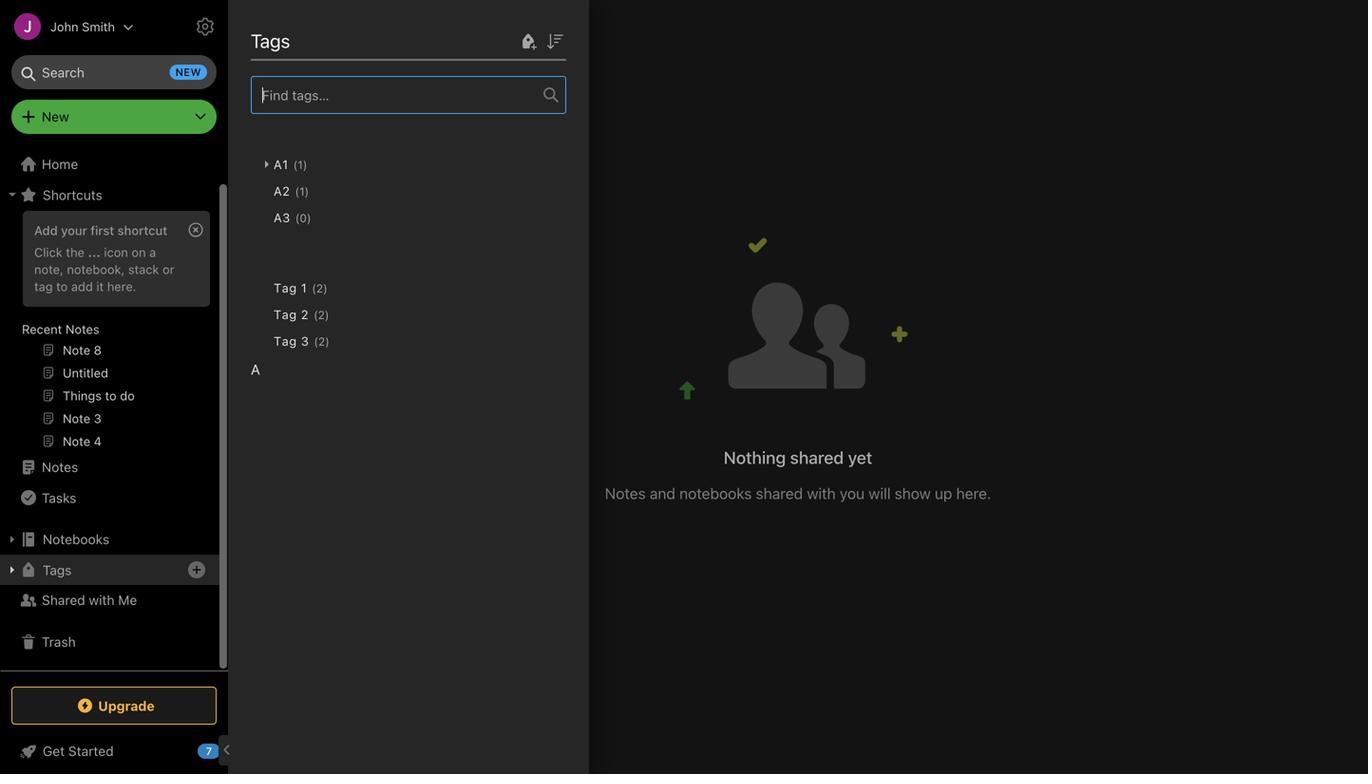Task type: vqa. For each thing, say whether or not it's contained in the screenshot.
left shared with me
yes



Task type: locate. For each thing, give the bounding box(es) containing it.
) up tag 3 ( 2 )
[[325, 308, 329, 322]]

with left you
[[807, 485, 836, 503]]

1 vertical spatial shared
[[756, 485, 803, 503]]

here. inside icon on a note, notebook, stack or tag to add it here.
[[107, 279, 136, 293]]

( up tag 3 ( 2 )
[[314, 308, 318, 322]]

(
[[293, 158, 298, 172], [295, 185, 299, 198], [295, 211, 300, 225], [312, 282, 316, 295], [314, 308, 318, 322], [314, 335, 318, 348]]

shared
[[790, 448, 844, 468], [756, 485, 803, 503]]

0 vertical spatial 1
[[298, 158, 303, 172]]

1
[[298, 158, 303, 172], [299, 185, 305, 198], [301, 281, 307, 295]]

a1 ( 1 )
[[274, 157, 307, 172]]

2 up 3
[[301, 307, 309, 322]]

notebooks
[[680, 485, 752, 503]]

( inside 'tag 2 ( 2 )'
[[314, 308, 318, 322]]

with up "find tags…" text box
[[320, 27, 355, 49]]

1 vertical spatial with
[[807, 485, 836, 503]]

1 right 'a1'
[[298, 158, 303, 172]]

0 horizontal spatial with
[[89, 592, 115, 608]]

trash link
[[0, 627, 220, 658]]

a
[[149, 245, 156, 259]]

tag down 'tag 1 ( 2 )'
[[274, 307, 297, 322]]

)
[[303, 158, 307, 172], [305, 185, 309, 198], [307, 211, 311, 225], [323, 282, 328, 295], [325, 308, 329, 322], [325, 335, 330, 348]]

shared with me
[[257, 27, 386, 49], [42, 592, 137, 608]]

2 right 3
[[318, 335, 325, 348]]

new
[[175, 66, 201, 78]]

notes link
[[0, 452, 220, 483]]

trash
[[42, 634, 76, 650]]

create new tag image
[[517, 30, 540, 53]]

shortcut
[[118, 223, 167, 238]]

1 tag from the top
[[274, 281, 297, 295]]

tag left 3
[[274, 334, 297, 348]]

me down tags button
[[118, 592, 137, 608]]

( inside "a2 ( 1 )"
[[295, 185, 299, 198]]

) inside "a2 ( 1 )"
[[305, 185, 309, 198]]

0 vertical spatial with
[[320, 27, 355, 49]]

shortcuts button
[[0, 180, 220, 210]]

) right 3
[[325, 335, 330, 348]]

( right 'a1'
[[293, 158, 298, 172]]

shared down nothing shared yet
[[756, 485, 803, 503]]

group containing add your first shortcut
[[0, 205, 220, 460]]

me
[[360, 27, 386, 49], [118, 592, 137, 608]]

2 up tag 3 ( 2 )
[[318, 308, 325, 322]]

1 horizontal spatial shared
[[257, 27, 316, 49]]

2 horizontal spatial with
[[807, 485, 836, 503]]

shared up notes and notebooks shared with you will show up here. at the bottom of page
[[790, 448, 844, 468]]

3 tag from the top
[[274, 334, 297, 348]]

with down tags button
[[89, 592, 115, 608]]

with
[[320, 27, 355, 49], [807, 485, 836, 503], [89, 592, 115, 608]]

nothing shared yet
[[724, 448, 873, 468]]

( right a3
[[295, 211, 300, 225]]

a1
[[274, 157, 289, 172]]

new button
[[11, 100, 217, 134]]

) right "a2"
[[305, 185, 309, 198]]

a2
[[274, 184, 290, 198]]

tag
[[34, 279, 53, 293]]

1 inside "a2 ( 1 )"
[[299, 185, 305, 198]]

tags button
[[0, 555, 220, 585]]

2 vertical spatial tag
[[274, 334, 297, 348]]

get
[[43, 744, 65, 759]]

tag up 'tag 2 ( 2 )'
[[274, 281, 297, 295]]

shared
[[257, 27, 316, 49], [42, 592, 85, 608]]

1 horizontal spatial me
[[360, 27, 386, 49]]

group
[[0, 205, 220, 460]]

shared right settings "icon"
[[257, 27, 316, 49]]

here. right up
[[956, 485, 991, 503]]

1 vertical spatial me
[[118, 592, 137, 608]]

icon on a note, notebook, stack or tag to add it here.
[[34, 245, 174, 293]]

( up 'tag 2 ( 2 )'
[[312, 282, 316, 295]]

1 vertical spatial here.
[[956, 485, 991, 503]]

notes inside "notes" link
[[42, 459, 78, 475]]

notes right 'recent'
[[65, 322, 99, 336]]

1 inside a1 ( 1 )
[[298, 158, 303, 172]]

home link
[[0, 149, 228, 180]]

me up "find tags…" text box
[[360, 27, 386, 49]]

new search field
[[25, 55, 207, 89]]

Search text field
[[25, 55, 203, 89]]

) right 'a1'
[[303, 158, 307, 172]]

tag 1 ( 2 )
[[274, 281, 328, 295]]

1 vertical spatial tags
[[43, 562, 72, 578]]

tags right settings "icon"
[[251, 29, 290, 52]]

add
[[34, 223, 58, 238]]

tree
[[0, 149, 228, 670]]

tags
[[251, 29, 290, 52], [43, 562, 72, 578]]

notebook,
[[67, 262, 125, 276]]

2 inside 'tag 1 ( 2 )'
[[316, 282, 323, 295]]

shared up the trash
[[42, 592, 85, 608]]

shared inside shared with me element
[[257, 27, 316, 49]]

1 vertical spatial shared
[[42, 592, 85, 608]]

icon
[[104, 245, 128, 259]]

( right 3
[[314, 335, 318, 348]]

0 horizontal spatial shared
[[42, 592, 85, 608]]

click to collapse image
[[221, 739, 235, 762]]

( right "a2"
[[295, 185, 299, 198]]

get started
[[43, 744, 114, 759]]

1 vertical spatial shared with me
[[42, 592, 137, 608]]

tag
[[274, 281, 297, 295], [274, 307, 297, 322], [274, 334, 297, 348]]

0 vertical spatial here.
[[107, 279, 136, 293]]

0 vertical spatial shared
[[257, 27, 316, 49]]

a3 ( 0 )
[[274, 210, 311, 225]]

2 inside 'tag 2 ( 2 )'
[[318, 308, 325, 322]]

note,
[[34, 262, 63, 276]]

1 horizontal spatial tags
[[251, 29, 290, 52]]

here.
[[107, 279, 136, 293], [956, 485, 991, 503]]

a3
[[274, 210, 291, 225]]

) right a3
[[307, 211, 311, 225]]

0 vertical spatial notes
[[65, 322, 99, 336]]

0 horizontal spatial tags
[[43, 562, 72, 578]]

on
[[132, 245, 146, 259]]

0 vertical spatial tag
[[274, 281, 297, 295]]

notes and notebooks shared with you will show up here.
[[605, 485, 991, 503]]

1 horizontal spatial shared with me
[[257, 27, 386, 49]]

( inside 'tag 1 ( 2 )'
[[312, 282, 316, 295]]

1 horizontal spatial here.
[[956, 485, 991, 503]]

Find tags… text field
[[252, 82, 544, 108]]

tags down notebooks
[[43, 562, 72, 578]]

0 vertical spatial shared
[[790, 448, 844, 468]]

0 vertical spatial me
[[360, 27, 386, 49]]

john
[[50, 19, 78, 34]]

0 horizontal spatial here.
[[107, 279, 136, 293]]

) up 'tag 2 ( 2 )'
[[323, 282, 328, 295]]

first
[[91, 223, 114, 238]]

1 vertical spatial tag
[[274, 307, 297, 322]]

or
[[163, 262, 174, 276]]

notes
[[65, 322, 99, 336], [42, 459, 78, 475], [605, 485, 646, 503]]

2 up 'tag 2 ( 2 )'
[[316, 282, 323, 295]]

1 up 'tag 2 ( 2 )'
[[301, 281, 307, 295]]

notes left and
[[605, 485, 646, 503]]

2 tag from the top
[[274, 307, 297, 322]]

2
[[316, 282, 323, 295], [301, 307, 309, 322], [318, 308, 325, 322], [318, 335, 325, 348]]

notes inside shared with me element
[[605, 485, 646, 503]]

) inside 'tag 1 ( 2 )'
[[323, 282, 328, 295]]

notes up tasks
[[42, 459, 78, 475]]

2 inside tag 3 ( 2 )
[[318, 335, 325, 348]]

a
[[251, 361, 260, 378]]

tasks button
[[0, 483, 220, 513]]

here. right it
[[107, 279, 136, 293]]

0 horizontal spatial me
[[118, 592, 137, 608]]

1 vertical spatial notes
[[42, 459, 78, 475]]

2 vertical spatial notes
[[605, 485, 646, 503]]

tasks
[[42, 490, 76, 506]]

1 vertical spatial 1
[[299, 185, 305, 198]]

you
[[840, 485, 865, 503]]

1 right "a2"
[[299, 185, 305, 198]]

notes for notes
[[42, 459, 78, 475]]



Task type: describe. For each thing, give the bounding box(es) containing it.
tree containing home
[[0, 149, 228, 670]]

to
[[56, 279, 68, 293]]

1 for a2
[[299, 185, 305, 198]]

settings image
[[194, 15, 217, 38]]

upgrade button
[[11, 687, 217, 725]]

Sort field
[[544, 29, 566, 53]]

stack
[[128, 262, 159, 276]]

expand notebooks image
[[5, 532, 20, 547]]

sort options image
[[544, 30, 566, 53]]

0 horizontal spatial shared with me
[[42, 592, 137, 608]]

tag 3 ( 2 )
[[274, 334, 330, 348]]

tag for tag 1
[[274, 281, 297, 295]]

show
[[895, 485, 931, 503]]

the
[[66, 245, 84, 259]]

yet
[[848, 448, 873, 468]]

3
[[301, 334, 309, 348]]

add
[[71, 279, 93, 293]]

) inside 'tag 2 ( 2 )'
[[325, 308, 329, 322]]

( inside a1 ( 1 )
[[293, 158, 298, 172]]

tag for tag 2
[[274, 307, 297, 322]]

new
[[42, 109, 69, 124]]

Account field
[[0, 8, 134, 46]]

7
[[206, 745, 212, 758]]

nothing
[[724, 448, 786, 468]]

smith
[[82, 19, 115, 34]]

upgrade
[[98, 698, 155, 714]]

notebooks link
[[0, 525, 220, 555]]

Help and Learning task checklist field
[[0, 736, 228, 767]]

1 horizontal spatial with
[[320, 27, 355, 49]]

( inside tag 3 ( 2 )
[[314, 335, 318, 348]]

your
[[61, 223, 87, 238]]

will
[[869, 485, 891, 503]]

recent notes
[[22, 322, 99, 336]]

click
[[34, 245, 62, 259]]

) inside a3 ( 0 )
[[307, 211, 311, 225]]

notes for notes and notebooks shared with you will show up here.
[[605, 485, 646, 503]]

tags inside button
[[43, 562, 72, 578]]

arrow image
[[260, 158, 274, 171]]

a2 ( 1 )
[[274, 184, 309, 198]]

...
[[88, 245, 101, 259]]

notebooks
[[43, 532, 109, 547]]

( inside a3 ( 0 )
[[295, 211, 300, 225]]

1 for a1
[[298, 158, 303, 172]]

2 for tag 2
[[318, 308, 325, 322]]

) inside a1 ( 1 )
[[303, 158, 307, 172]]

2 for tag 1
[[316, 282, 323, 295]]

0 vertical spatial tags
[[251, 29, 290, 52]]

shortcuts
[[43, 187, 102, 203]]

2 vertical spatial 1
[[301, 281, 307, 295]]

here. inside shared with me element
[[956, 485, 991, 503]]

0 vertical spatial shared with me
[[257, 27, 386, 49]]

) inside tag 3 ( 2 )
[[325, 335, 330, 348]]

0
[[300, 211, 307, 225]]

a row group
[[251, 114, 582, 498]]

shared with me link
[[0, 585, 220, 616]]

tag 2 ( 2 )
[[274, 307, 329, 322]]

click the ...
[[34, 245, 101, 259]]

tag for tag 3
[[274, 334, 297, 348]]

notes inside group
[[65, 322, 99, 336]]

it
[[96, 279, 104, 293]]

recent
[[22, 322, 62, 336]]

shared inside the shared with me link
[[42, 592, 85, 608]]

2 for tag 3
[[318, 335, 325, 348]]

started
[[68, 744, 114, 759]]

up
[[935, 485, 952, 503]]

2 vertical spatial with
[[89, 592, 115, 608]]

add your first shortcut
[[34, 223, 167, 238]]

home
[[42, 156, 78, 172]]

shared with me element
[[228, 0, 1368, 774]]

john smith
[[50, 19, 115, 34]]

and
[[650, 485, 676, 503]]

expand tags image
[[5, 563, 20, 578]]



